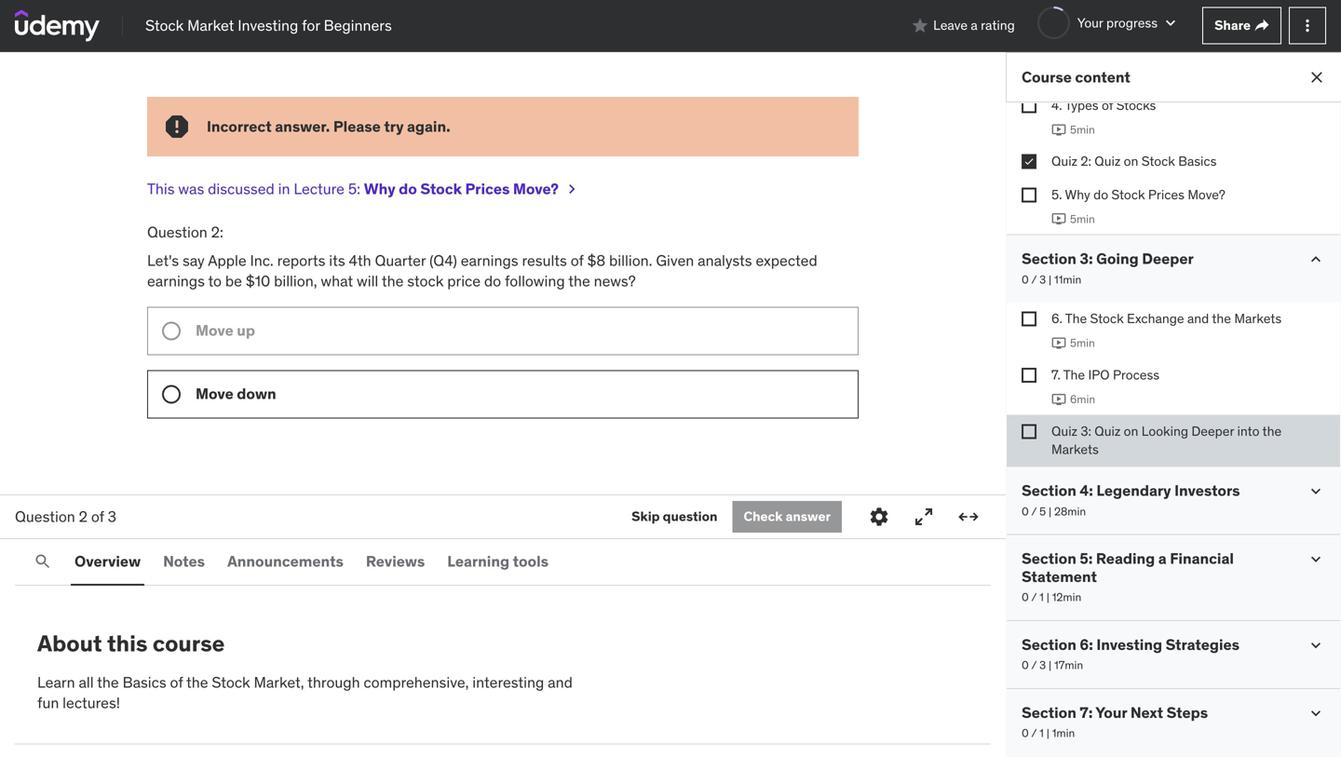 Task type: vqa. For each thing, say whether or not it's contained in the screenshot.


Task type: locate. For each thing, give the bounding box(es) containing it.
section for section 3: going deeper
[[1022, 249, 1077, 269]]

5min right 'play why do stock prices move?' image
[[1071, 212, 1096, 226]]

section inside section 3: going deeper 0 / 3 | 11min
[[1022, 249, 1077, 269]]

deeper
[[1143, 249, 1194, 269], [1192, 423, 1235, 440]]

2 section from the top
[[1022, 481, 1077, 500]]

why inside sidebar element
[[1066, 186, 1091, 203]]

2 0 from the top
[[1022, 504, 1029, 519]]

1 vertical spatial on
[[1124, 423, 1139, 440]]

1 horizontal spatial 2:
[[1081, 153, 1092, 170]]

a right reading
[[1159, 549, 1167, 569]]

investing left for
[[238, 16, 298, 35]]

and right interesting
[[548, 673, 573, 692]]

1 vertical spatial 5min
[[1071, 212, 1096, 226]]

deeper left into
[[1192, 423, 1235, 440]]

stock inside learn all the basics of the stock market, through comprehensive, interesting and fun lectures!
[[212, 673, 250, 692]]

/ inside section 7: your next steps 0 / 1 | 1min
[[1032, 726, 1037, 741]]

analysts
[[698, 251, 753, 270]]

quiz up 5. why do stock prices move?
[[1095, 153, 1121, 170]]

5min
[[1071, 122, 1096, 137], [1071, 212, 1096, 226], [1071, 336, 1096, 351]]

your progress button
[[1038, 7, 1181, 39]]

of inside question 2: let's say apple inc. reports its 4th quarter (q4) earnings results of $8 billion. given analysts expected earnings to be $10 billion, what will the stock price do following the news?
[[571, 251, 584, 270]]

3:
[[1080, 249, 1094, 269], [1081, 423, 1092, 440]]

check
[[744, 508, 783, 525]]

4 / from the top
[[1032, 658, 1037, 673]]

section for section 5: reading a financial statement
[[1022, 549, 1077, 569]]

1
[[1040, 590, 1044, 605], [1040, 726, 1044, 741]]

4 section from the top
[[1022, 635, 1077, 654]]

/ left 11min
[[1032, 272, 1037, 287]]

5: right lecture
[[348, 179, 361, 198]]

1 vertical spatial investing
[[1097, 635, 1163, 654]]

5 0 from the top
[[1022, 726, 1029, 741]]

3: for section
[[1080, 249, 1094, 269]]

investing for strategies
[[1097, 635, 1163, 654]]

| left 1min
[[1047, 726, 1050, 741]]

progress
[[1107, 14, 1158, 31]]

1 left 1min
[[1040, 726, 1044, 741]]

announcements button
[[224, 540, 348, 584]]

prices up question 2: let's say apple inc. reports its 4th quarter (q4) earnings results of $8 billion. given analysts expected earnings to be $10 billion, what will the stock price do following the news?
[[465, 179, 510, 198]]

up
[[237, 321, 255, 340]]

question
[[663, 508, 718, 525]]

in
[[278, 179, 290, 198]]

0 vertical spatial markets
[[1235, 310, 1282, 327]]

section 3: going deeper button
[[1022, 249, 1194, 269]]

0 vertical spatial deeper
[[1143, 249, 1194, 269]]

2: up 'apple'
[[211, 223, 223, 242]]

question
[[147, 223, 208, 242], [15, 507, 75, 526]]

stock left the market
[[145, 16, 184, 35]]

0 horizontal spatial 2:
[[211, 223, 223, 242]]

of
[[1102, 97, 1114, 113], [571, 251, 584, 270], [91, 507, 104, 526], [170, 673, 183, 692]]

again.
[[407, 117, 451, 136]]

a inside section 5: reading a financial statement 0 / 1 | 12min
[[1159, 549, 1167, 569]]

1 xsmall image from the top
[[1022, 98, 1037, 113]]

0 vertical spatial 5:
[[348, 179, 361, 198]]

on inside the quiz 3: quiz on looking deeper into the markets
[[1124, 423, 1139, 440]]

/ left 5
[[1032, 504, 1037, 519]]

1 horizontal spatial do
[[484, 272, 501, 291]]

reviews button
[[362, 540, 429, 584]]

2 on from the top
[[1124, 423, 1139, 440]]

1 1 from the top
[[1040, 590, 1044, 605]]

17min
[[1055, 658, 1084, 673]]

4 small image from the top
[[1307, 704, 1326, 723]]

of down course
[[170, 673, 183, 692]]

0 vertical spatial basics
[[1179, 153, 1217, 170]]

the down course
[[186, 673, 208, 692]]

3: down 6min on the bottom right
[[1081, 423, 1092, 440]]

1 vertical spatial markets
[[1052, 441, 1099, 458]]

| left 17min
[[1049, 658, 1052, 673]]

small image for section 6: investing strategies
[[1307, 636, 1326, 655]]

share button
[[1203, 7, 1282, 44]]

1 horizontal spatial and
[[1188, 310, 1210, 327]]

deeper right going
[[1143, 249, 1194, 269]]

3: inside section 3: going deeper 0 / 3 | 11min
[[1080, 249, 1094, 269]]

| left 12min
[[1047, 590, 1050, 605]]

move left up
[[196, 321, 234, 340]]

/ inside section 6: investing strategies 0 / 3 | 17min
[[1032, 658, 1037, 673]]

billion,
[[274, 272, 317, 291]]

/ inside section 4: legendary investors 0 / 5 | 28min
[[1032, 504, 1037, 519]]

/
[[1032, 272, 1037, 287], [1032, 504, 1037, 519], [1032, 590, 1037, 605], [1032, 658, 1037, 673], [1032, 726, 1037, 741]]

through
[[308, 673, 360, 692]]

this
[[147, 179, 175, 198]]

12min
[[1053, 590, 1082, 605]]

a left rating
[[971, 17, 978, 34]]

about
[[37, 630, 102, 658]]

0 horizontal spatial investing
[[238, 16, 298, 35]]

3 left 17min
[[1040, 658, 1047, 673]]

2: down types
[[1081, 153, 1092, 170]]

strategies
[[1166, 635, 1240, 654]]

your inside dropdown button
[[1078, 14, 1104, 31]]

rating
[[981, 17, 1016, 34]]

0 horizontal spatial prices
[[465, 179, 510, 198]]

settings image
[[868, 506, 891, 528]]

3 inside section 6: investing strategies 0 / 3 | 17min
[[1040, 658, 1047, 673]]

2 vertical spatial 3
[[1040, 658, 1047, 673]]

1 inside section 7: your next steps 0 / 1 | 1min
[[1040, 726, 1044, 741]]

0 vertical spatial 1
[[1040, 590, 1044, 605]]

1 vertical spatial 3
[[108, 507, 116, 526]]

1 horizontal spatial 5:
[[1080, 549, 1093, 569]]

2 horizontal spatial do
[[1094, 186, 1109, 203]]

types
[[1066, 97, 1099, 113]]

| right 5
[[1049, 504, 1052, 519]]

5 / from the top
[[1032, 726, 1037, 741]]

and
[[1188, 310, 1210, 327], [548, 673, 573, 692]]

1 0 from the top
[[1022, 272, 1029, 287]]

quiz down 6min on the bottom right
[[1095, 423, 1121, 440]]

news?
[[594, 272, 636, 291]]

let's say apple inc. reports its 4th quarter (q4) earnings results of $8 billion. given analysts expected earnings to be $10 billion, what will the stock price do following the news? group
[[147, 307, 859, 419]]

0 horizontal spatial 5:
[[348, 179, 361, 198]]

| inside section 6: investing strategies 0 / 3 | 17min
[[1049, 658, 1052, 673]]

2: for quiz
[[1081, 153, 1092, 170]]

5: inside section 5: reading a financial statement 0 / 1 | 12min
[[1080, 549, 1093, 569]]

5 xsmall image from the top
[[1022, 368, 1037, 383]]

section inside section 5: reading a financial statement 0 / 1 | 12min
[[1022, 549, 1077, 569]]

section 7: your next steps 0 / 1 | 1min
[[1022, 703, 1209, 741]]

0 left 17min
[[1022, 658, 1029, 673]]

the inside the quiz 3: quiz on looking deeper into the markets
[[1263, 423, 1282, 440]]

1 vertical spatial 1
[[1040, 726, 1044, 741]]

2: inside sidebar element
[[1081, 153, 1092, 170]]

udemy image
[[15, 10, 100, 42]]

6. the stock exchange and the markets
[[1052, 310, 1282, 327]]

question for question 2 of 3
[[15, 507, 75, 526]]

tools
[[513, 552, 549, 571]]

why right 5.
[[1066, 186, 1091, 203]]

section inside section 6: investing strategies 0 / 3 | 17min
[[1022, 635, 1077, 654]]

3 left 11min
[[1040, 272, 1047, 287]]

your right "7:"
[[1096, 703, 1128, 722]]

4.
[[1052, 97, 1063, 113]]

question up let's
[[147, 223, 208, 242]]

0 inside section 3: going deeper 0 / 3 | 11min
[[1022, 272, 1029, 287]]

course content
[[1022, 67, 1131, 87]]

investing
[[238, 16, 298, 35], [1097, 635, 1163, 654]]

1 vertical spatial question
[[15, 507, 75, 526]]

1 vertical spatial 2:
[[211, 223, 223, 242]]

basics up 5. why do stock prices move?
[[1179, 153, 1217, 170]]

market
[[187, 16, 234, 35]]

0 left 5
[[1022, 504, 1029, 519]]

3: for quiz
[[1081, 423, 1092, 440]]

section up 1min
[[1022, 703, 1077, 722]]

open lecture image
[[563, 180, 581, 199]]

will
[[357, 272, 379, 291]]

1 horizontal spatial question
[[147, 223, 208, 242]]

and right exchange
[[1188, 310, 1210, 327]]

1 left 12min
[[1040, 590, 1044, 605]]

expanded view image
[[958, 506, 980, 528]]

this was discussed in lecture 5: why do stock prices move?
[[147, 179, 559, 198]]

5. why do stock prices move?
[[1052, 186, 1226, 203]]

| left 11min
[[1049, 272, 1052, 287]]

question 2 of 3
[[15, 507, 116, 526]]

section up 5
[[1022, 481, 1077, 500]]

3 right 2
[[108, 507, 116, 526]]

small image for section 7: your next steps
[[1307, 704, 1326, 723]]

(q4) earnings
[[430, 251, 519, 270]]

basics down about this course
[[123, 673, 167, 692]]

do
[[399, 179, 417, 198], [1094, 186, 1109, 203], [484, 272, 501, 291]]

on for stock
[[1124, 153, 1139, 170]]

investing for for
[[238, 16, 298, 35]]

3 small image from the top
[[1307, 636, 1326, 655]]

/ down statement
[[1032, 590, 1037, 605]]

of right types
[[1102, 97, 1114, 113]]

why right lecture
[[364, 179, 396, 198]]

1 horizontal spatial prices
[[1149, 186, 1185, 203]]

0 vertical spatial move
[[196, 321, 234, 340]]

3 inside section 3: going deeper 0 / 3 | 11min
[[1040, 272, 1047, 287]]

move?
[[513, 179, 559, 198], [1188, 186, 1226, 203]]

0 horizontal spatial why
[[364, 179, 396, 198]]

small image
[[1162, 14, 1181, 32], [911, 16, 930, 35], [1307, 550, 1326, 569]]

2: inside question 2: let's say apple inc. reports its 4th quarter (q4) earnings results of $8 billion. given analysts expected earnings to be $10 billion, what will the stock price do following the news?
[[211, 223, 223, 242]]

incorrect
[[207, 117, 272, 136]]

2 horizontal spatial small image
[[1307, 550, 1326, 569]]

0 vertical spatial and
[[1188, 310, 1210, 327]]

markets
[[1235, 310, 1282, 327], [1052, 441, 1099, 458]]

0 for section 4: legendary investors
[[1022, 504, 1029, 519]]

notes button
[[159, 540, 209, 584]]

search image
[[34, 553, 52, 571]]

0 vertical spatial 5min
[[1071, 122, 1096, 137]]

0 for section 3: going deeper
[[1022, 272, 1029, 287]]

section 6: investing strategies button
[[1022, 635, 1240, 654]]

section 4: legendary investors 0 / 5 | 28min
[[1022, 481, 1241, 519]]

1 vertical spatial the
[[1064, 367, 1086, 383]]

exchange
[[1128, 310, 1185, 327]]

1 vertical spatial 3:
[[1081, 423, 1092, 440]]

do down the try
[[399, 179, 417, 198]]

1 vertical spatial a
[[1159, 549, 1167, 569]]

/ inside section 3: going deeper 0 / 3 | 11min
[[1032, 272, 1037, 287]]

stock left the market,
[[212, 673, 250, 692]]

2 move from the top
[[196, 384, 234, 404]]

move left down
[[196, 384, 234, 404]]

move? inside sidebar element
[[1188, 186, 1226, 203]]

2 vertical spatial 5min
[[1071, 336, 1096, 351]]

1 horizontal spatial move?
[[1188, 186, 1226, 203]]

xsmall image for 5. why do stock prices move?
[[1022, 188, 1037, 202]]

1 vertical spatial and
[[548, 673, 573, 692]]

small image
[[1307, 250, 1326, 269], [1307, 482, 1326, 501], [1307, 636, 1326, 655], [1307, 704, 1326, 723]]

small image inside leave a rating button
[[911, 16, 930, 35]]

section inside section 4: legendary investors 0 / 5 | 28min
[[1022, 481, 1077, 500]]

the right the 7.
[[1064, 367, 1086, 383]]

on left looking
[[1124, 423, 1139, 440]]

3 xsmall image from the top
[[1022, 188, 1037, 202]]

0 vertical spatial on
[[1124, 153, 1139, 170]]

0 inside section 5: reading a financial statement 0 / 1 | 12min
[[1022, 590, 1029, 605]]

/ left 17min
[[1032, 658, 1037, 673]]

5 section from the top
[[1022, 703, 1077, 722]]

move for move up
[[196, 321, 234, 340]]

section up 17min
[[1022, 635, 1077, 654]]

1 on from the top
[[1124, 153, 1139, 170]]

investing right 6:
[[1097, 635, 1163, 654]]

$10
[[246, 272, 270, 291]]

0 vertical spatial your
[[1078, 14, 1104, 31]]

section up 12min
[[1022, 549, 1077, 569]]

3 0 from the top
[[1022, 590, 1029, 605]]

1 horizontal spatial why
[[1066, 186, 1091, 203]]

actions image
[[1299, 16, 1318, 35]]

why
[[364, 179, 396, 198], [1066, 186, 1091, 203]]

prices down "quiz 2: quiz on stock basics"
[[1149, 186, 1185, 203]]

0 inside section 4: legendary investors 0 / 5 | 28min
[[1022, 504, 1029, 519]]

0 horizontal spatial and
[[548, 673, 573, 692]]

of left $8
[[571, 251, 584, 270]]

section inside section 7: your next steps 0 / 1 | 1min
[[1022, 703, 1077, 722]]

3 section from the top
[[1022, 549, 1077, 569]]

/ left 1min
[[1032, 726, 1037, 741]]

question left 2
[[15, 507, 75, 526]]

the right into
[[1263, 423, 1282, 440]]

1 / from the top
[[1032, 272, 1037, 287]]

move? left open lecture icon
[[513, 179, 559, 198]]

1 vertical spatial 5:
[[1080, 549, 1093, 569]]

1 horizontal spatial small image
[[1162, 14, 1181, 32]]

2 1 from the top
[[1040, 726, 1044, 741]]

on
[[1124, 153, 1139, 170], [1124, 423, 1139, 440]]

3 5min from the top
[[1071, 336, 1096, 351]]

the right 6.
[[1066, 310, 1088, 327]]

0 vertical spatial 3
[[1040, 272, 1047, 287]]

2 small image from the top
[[1307, 482, 1326, 501]]

$8
[[588, 251, 606, 270]]

be
[[225, 272, 242, 291]]

xsmall image
[[1022, 98, 1037, 113], [1022, 154, 1037, 169], [1022, 188, 1037, 202], [1022, 312, 1037, 327], [1022, 368, 1037, 383], [1022, 424, 1037, 439]]

stock
[[145, 16, 184, 35], [1142, 153, 1176, 170], [421, 179, 462, 198], [1112, 186, 1146, 203], [1091, 310, 1124, 327], [212, 673, 250, 692]]

0 vertical spatial investing
[[238, 16, 298, 35]]

learning tools
[[448, 552, 549, 571]]

| inside section 4: legendary investors 0 / 5 | 28min
[[1049, 504, 1052, 519]]

the down quarter
[[382, 272, 404, 291]]

2 / from the top
[[1032, 504, 1037, 519]]

2 5min from the top
[[1071, 212, 1096, 226]]

0 horizontal spatial small image
[[911, 16, 930, 35]]

5min right play types of stocks "image"
[[1071, 122, 1096, 137]]

do right 5.
[[1094, 186, 1109, 203]]

leave a rating
[[934, 17, 1016, 34]]

beginners
[[324, 16, 392, 35]]

0 vertical spatial the
[[1066, 310, 1088, 327]]

0 vertical spatial a
[[971, 17, 978, 34]]

steps
[[1167, 703, 1209, 722]]

4 0 from the top
[[1022, 658, 1029, 673]]

billion.
[[609, 251, 653, 270]]

section up 11min
[[1022, 249, 1077, 269]]

question inside question 2: let's say apple inc. reports its 4th quarter (q4) earnings results of $8 billion. given analysts expected earnings to be $10 billion, what will the stock price do following the news?
[[147, 223, 208, 242]]

1 vertical spatial deeper
[[1192, 423, 1235, 440]]

1 horizontal spatial investing
[[1097, 635, 1163, 654]]

of right 2
[[91, 507, 104, 526]]

1 horizontal spatial a
[[1159, 549, 1167, 569]]

/ for section 4: legendary investors
[[1032, 504, 1037, 519]]

3 / from the top
[[1032, 590, 1037, 605]]

learn
[[37, 673, 75, 692]]

1 move from the top
[[196, 321, 234, 340]]

small image for section 3: going deeper
[[1307, 250, 1326, 269]]

do down (q4) earnings
[[484, 272, 501, 291]]

move? down "quiz 2: quiz on stock basics"
[[1188, 186, 1226, 203]]

0 inside section 6: investing strategies 0 / 3 | 17min
[[1022, 658, 1029, 673]]

your left progress
[[1078, 14, 1104, 31]]

0 vertical spatial question
[[147, 223, 208, 242]]

1 horizontal spatial basics
[[1179, 153, 1217, 170]]

0 horizontal spatial basics
[[123, 673, 167, 692]]

1 small image from the top
[[1307, 250, 1326, 269]]

0 horizontal spatial move?
[[513, 179, 559, 198]]

5min for why
[[1071, 212, 1096, 226]]

1 vertical spatial move
[[196, 384, 234, 404]]

5: left reading
[[1080, 549, 1093, 569]]

0 horizontal spatial question
[[15, 507, 75, 526]]

section
[[1022, 249, 1077, 269], [1022, 481, 1077, 500], [1022, 549, 1077, 569], [1022, 635, 1077, 654], [1022, 703, 1077, 722]]

0 vertical spatial 3:
[[1080, 249, 1094, 269]]

0 left 1min
[[1022, 726, 1029, 741]]

move
[[196, 321, 234, 340], [196, 384, 234, 404]]

5min right play the stock exchange and the markets image
[[1071, 336, 1096, 351]]

0 horizontal spatial a
[[971, 17, 978, 34]]

results
[[522, 251, 567, 270]]

0 horizontal spatial markets
[[1052, 441, 1099, 458]]

0 left 11min
[[1022, 272, 1029, 287]]

incorrect answer. please try again.
[[207, 117, 451, 136]]

0 vertical spatial 2:
[[1081, 153, 1092, 170]]

on up 5. why do stock prices move?
[[1124, 153, 1139, 170]]

1 section from the top
[[1022, 249, 1077, 269]]

do inside question 2: let's say apple inc. reports its 4th quarter (q4) earnings results of $8 billion. given analysts expected earnings to be $10 billion, what will the stock price do following the news?
[[484, 272, 501, 291]]

1 vertical spatial basics
[[123, 673, 167, 692]]

4 xsmall image from the top
[[1022, 312, 1037, 327]]

basics inside learn all the basics of the stock market, through comprehensive, interesting and fun lectures!
[[123, 673, 167, 692]]

investors
[[1175, 481, 1241, 500]]

3: inside the quiz 3: quiz on looking deeper into the markets
[[1081, 423, 1092, 440]]

of inside learn all the basics of the stock market, through comprehensive, interesting and fun lectures!
[[170, 673, 183, 692]]

1 5min from the top
[[1071, 122, 1096, 137]]

skip question
[[632, 508, 718, 525]]

3: up 11min
[[1080, 249, 1094, 269]]

investing inside section 6: investing strategies 0 / 3 | 17min
[[1097, 635, 1163, 654]]

0 down statement
[[1022, 590, 1029, 605]]

| inside section 3: going deeper 0 / 3 | 11min
[[1049, 272, 1052, 287]]

1 vertical spatial your
[[1096, 703, 1128, 722]]

do inside sidebar element
[[1094, 186, 1109, 203]]

was
[[178, 179, 204, 198]]



Task type: describe. For each thing, give the bounding box(es) containing it.
answer
[[786, 508, 831, 525]]

stock down again.
[[421, 179, 462, 198]]

| inside section 5: reading a financial statement 0 / 1 | 12min
[[1047, 590, 1050, 605]]

section 5: reading a financial statement 0 / 1 | 12min
[[1022, 549, 1235, 605]]

overview button
[[71, 540, 145, 584]]

2: for question
[[211, 223, 223, 242]]

looking
[[1142, 423, 1189, 440]]

xsmall image for 6. the stock exchange and the markets
[[1022, 312, 1037, 327]]

0 horizontal spatial do
[[399, 179, 417, 198]]

2 xsmall image from the top
[[1022, 154, 1037, 169]]

a inside button
[[971, 17, 978, 34]]

0 for section 6: investing strategies
[[1022, 658, 1029, 673]]

small image for section 4: legendary investors
[[1307, 482, 1326, 501]]

small image inside your progress dropdown button
[[1162, 14, 1181, 32]]

the right exchange
[[1213, 310, 1232, 327]]

/ for section 6: investing strategies
[[1032, 658, 1037, 673]]

learning
[[448, 552, 510, 571]]

question for question 2: let's say apple inc. reports its 4th quarter (q4) earnings results of $8 billion. given analysts expected earnings to be $10 billion, what will the stock price do following the news?
[[147, 223, 208, 242]]

discussed
[[208, 179, 275, 198]]

5min for types
[[1071, 122, 1096, 137]]

on for looking
[[1124, 423, 1139, 440]]

1 inside section 5: reading a financial statement 0 / 1 | 12min
[[1040, 590, 1044, 605]]

| for section 3: going deeper
[[1049, 272, 1052, 287]]

5.
[[1052, 186, 1063, 203]]

stock
[[407, 272, 444, 291]]

try
[[384, 117, 404, 136]]

the right all
[[97, 673, 119, 692]]

check answer button
[[733, 501, 842, 533]]

stock market investing for beginners
[[145, 16, 392, 35]]

28min
[[1055, 504, 1087, 519]]

let's
[[147, 251, 179, 270]]

deeper inside section 3: going deeper 0 / 3 | 11min
[[1143, 249, 1194, 269]]

interesting
[[473, 673, 545, 692]]

learn all the basics of the stock market, through comprehensive, interesting and fun lectures!
[[37, 673, 573, 713]]

about this course
[[37, 630, 225, 658]]

quiz 3: quiz on looking deeper into the markets
[[1052, 423, 1282, 458]]

5
[[1040, 504, 1047, 519]]

of inside sidebar element
[[1102, 97, 1114, 113]]

1 horizontal spatial markets
[[1235, 310, 1282, 327]]

prices inside sidebar element
[[1149, 186, 1185, 203]]

section 3: going deeper 0 / 3 | 11min
[[1022, 249, 1194, 287]]

overview
[[75, 552, 141, 571]]

section 5: reading a financial statement button
[[1022, 549, 1292, 586]]

its
[[329, 251, 345, 270]]

the down $8
[[569, 272, 591, 291]]

stock down "quiz 2: quiz on stock basics"
[[1112, 186, 1146, 203]]

process
[[1114, 367, 1160, 383]]

3 for section 6: investing strategies
[[1040, 658, 1047, 673]]

quiz down the play the ipo process icon
[[1052, 423, 1078, 440]]

5min for the
[[1071, 336, 1096, 351]]

the for 6.
[[1066, 310, 1088, 327]]

and inside learn all the basics of the stock market, through comprehensive, interesting and fun lectures!
[[548, 673, 573, 692]]

course
[[1022, 67, 1072, 87]]

basics inside sidebar element
[[1179, 153, 1217, 170]]

expected
[[756, 251, 818, 270]]

this
[[107, 630, 148, 658]]

next
[[1131, 703, 1164, 722]]

move down
[[196, 384, 276, 404]]

down
[[237, 384, 276, 404]]

| for section 6: investing strategies
[[1049, 658, 1052, 673]]

price
[[447, 272, 481, 291]]

stock left exchange
[[1091, 310, 1124, 327]]

notes
[[163, 552, 205, 571]]

7.
[[1052, 367, 1061, 383]]

6.
[[1052, 310, 1063, 327]]

leave a rating button
[[911, 3, 1016, 48]]

legendary
[[1097, 481, 1172, 500]]

your inside section 7: your next steps 0 / 1 | 1min
[[1096, 703, 1128, 722]]

financial
[[1171, 549, 1235, 569]]

deeper inside the quiz 3: quiz on looking deeper into the markets
[[1192, 423, 1235, 440]]

skip
[[632, 508, 660, 525]]

play the ipo process image
[[1052, 392, 1067, 407]]

0 inside section 7: your next steps 0 / 1 | 1min
[[1022, 726, 1029, 741]]

inc. reports
[[250, 251, 326, 270]]

skip question button
[[632, 501, 718, 533]]

section for section 6: investing strategies
[[1022, 635, 1077, 654]]

earnings
[[147, 272, 205, 291]]

sidebar element
[[1006, 0, 1342, 758]]

apple
[[208, 251, 247, 270]]

what
[[321, 272, 353, 291]]

xsmall image
[[1255, 18, 1270, 33]]

7:
[[1080, 703, 1093, 722]]

1min
[[1053, 726, 1076, 741]]

11min
[[1055, 272, 1082, 287]]

play types of stocks image
[[1052, 122, 1067, 137]]

4. types of stocks
[[1052, 97, 1157, 113]]

the for 7.
[[1064, 367, 1086, 383]]

| inside section 7: your next steps 0 / 1 | 1min
[[1047, 726, 1050, 741]]

/ inside section 5: reading a financial statement 0 / 1 | 12min
[[1032, 590, 1037, 605]]

fullscreen image
[[913, 506, 936, 528]]

close course content sidebar image
[[1308, 68, 1327, 87]]

4th
[[349, 251, 371, 270]]

following
[[505, 272, 565, 291]]

reviews
[[366, 552, 425, 571]]

stock up 5. why do stock prices move?
[[1142, 153, 1176, 170]]

section for section 7: your next steps
[[1022, 703, 1077, 722]]

and inside sidebar element
[[1188, 310, 1210, 327]]

section for section 4: legendary investors
[[1022, 481, 1077, 500]]

play why do stock prices move? image
[[1052, 212, 1067, 227]]

| for section 4: legendary investors
[[1049, 504, 1052, 519]]

leave
[[934, 17, 968, 34]]

/ for section 3: going deeper
[[1032, 272, 1037, 287]]

stock market investing for beginners link
[[145, 15, 392, 36]]

stocks
[[1117, 97, 1157, 113]]

question 2: let's say apple inc. reports its 4th quarter (q4) earnings results of $8 billion. given analysts expected earnings to be $10 billion, what will the stock price do following the news?
[[147, 223, 818, 291]]

markets inside the quiz 3: quiz on looking deeper into the markets
[[1052, 441, 1099, 458]]

market,
[[254, 673, 304, 692]]

xsmall image for 7. the ipo process
[[1022, 368, 1037, 383]]

3 for section 3: going deeper
[[1040, 272, 1047, 287]]

answer.
[[275, 117, 330, 136]]

section 6: investing strategies 0 / 3 | 17min
[[1022, 635, 1240, 673]]

statement
[[1022, 567, 1098, 586]]

section 4: legendary investors button
[[1022, 481, 1241, 500]]

quiz down play types of stocks "image"
[[1052, 153, 1078, 170]]

move up
[[196, 321, 255, 340]]

say
[[183, 251, 205, 270]]

move for move down
[[196, 384, 234, 404]]

all
[[79, 673, 94, 692]]

7. the ipo process
[[1052, 367, 1160, 383]]

2
[[79, 507, 88, 526]]

learning tools button
[[444, 540, 553, 584]]

course
[[153, 630, 225, 658]]

to
[[208, 272, 222, 291]]

ipo
[[1089, 367, 1110, 383]]

xsmall image for 4. types of stocks
[[1022, 98, 1037, 113]]

play the stock exchange and the markets image
[[1052, 336, 1067, 351]]

section 7: your next steps button
[[1022, 703, 1209, 722]]

for
[[302, 16, 320, 35]]

6 xsmall image from the top
[[1022, 424, 1037, 439]]



